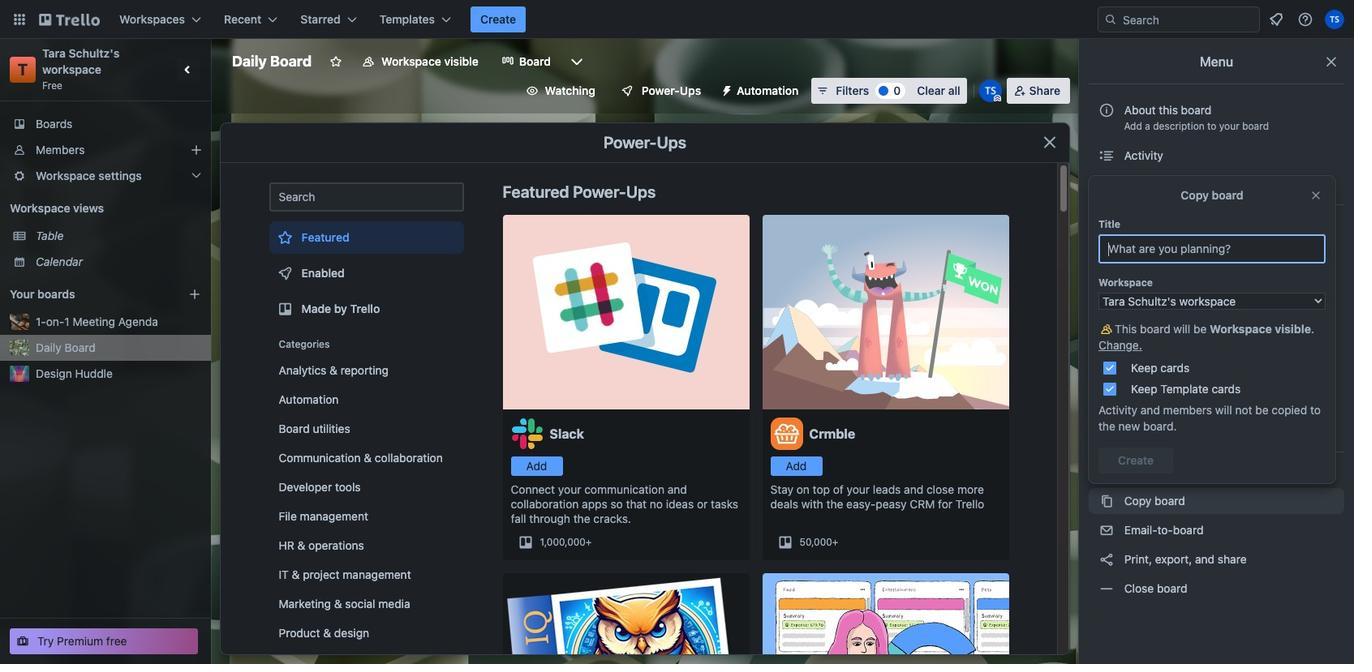 Task type: locate. For each thing, give the bounding box(es) containing it.
& right hr
[[297, 539, 305, 553]]

members link
[[0, 137, 211, 163]]

sm image for power-ups
[[1099, 334, 1115, 350]]

activity
[[1122, 149, 1164, 162], [1099, 403, 1138, 417]]

developer
[[279, 481, 332, 494]]

None submit
[[1099, 448, 1174, 474]]

keep
[[1131, 361, 1158, 375], [1131, 382, 1158, 396]]

star or unstar board image
[[330, 55, 343, 68]]

0 horizontal spatial the
[[574, 512, 591, 526]]

workspaces
[[119, 12, 185, 26]]

0
[[894, 84, 901, 97]]

board inside board link
[[519, 54, 551, 68]]

sm image for watch
[[1099, 464, 1115, 481]]

0 vertical spatial featured
[[503, 183, 569, 201]]

sm image for close board
[[1099, 581, 1115, 597]]

1 vertical spatial collaboration
[[511, 498, 579, 511]]

to up activity link
[[1208, 120, 1217, 132]]

2 horizontal spatial the
[[1099, 420, 1116, 433]]

sm image inside the stickers 'link'
[[1099, 392, 1115, 408]]

+ down of
[[833, 537, 839, 549]]

0 horizontal spatial daily board
[[36, 341, 96, 355]]

watching
[[545, 84, 596, 97]]

1 vertical spatial cards
[[1212, 382, 1241, 396]]

that
[[626, 498, 647, 511]]

0 horizontal spatial trello
[[350, 302, 380, 316]]

members
[[36, 143, 85, 157]]

developer tools link
[[269, 475, 464, 501]]

sm image
[[714, 78, 737, 101], [1099, 148, 1115, 164], [1099, 177, 1115, 193], [1099, 217, 1115, 233], [1099, 321, 1115, 338], [1099, 363, 1115, 379], [1099, 392, 1115, 408], [1099, 421, 1115, 438], [1099, 464, 1115, 481], [1099, 552, 1115, 568], [1099, 581, 1115, 597]]

add button for crmble
[[771, 457, 823, 476]]

0 vertical spatial cards
[[1161, 361, 1190, 375]]

board up design huddle
[[65, 341, 96, 355]]

description
[[1154, 120, 1205, 132]]

activity up archived
[[1122, 149, 1164, 162]]

cards up not
[[1212, 382, 1241, 396]]

0 horizontal spatial to
[[1208, 120, 1217, 132]]

1 horizontal spatial the
[[827, 498, 844, 511]]

board inside the daily board "link"
[[65, 341, 96, 355]]

add button
[[511, 457, 563, 476], [771, 457, 823, 476]]

trello down "more"
[[956, 498, 985, 511]]

make template
[[1122, 423, 1202, 436]]

& right it
[[292, 568, 300, 582]]

add for crmble
[[786, 459, 807, 473]]

0 horizontal spatial will
[[1174, 322, 1191, 336]]

activity up new
[[1099, 403, 1138, 417]]

and inside stay on top of your leads and close more deals with the easy-peasy crm for trello
[[904, 483, 924, 497]]

1 vertical spatial visible
[[1275, 322, 1312, 336]]

featured for featured
[[302, 231, 350, 244]]

your up activity link
[[1220, 120, 1240, 132]]

power- inside power-ups button
[[642, 84, 680, 97]]

add board image
[[188, 288, 201, 301]]

0 vertical spatial copy
[[1181, 188, 1209, 202]]

0 horizontal spatial visible
[[444, 54, 479, 68]]

1 horizontal spatial to
[[1311, 403, 1321, 417]]

workspace down members
[[36, 169, 96, 183]]

2 horizontal spatial your
[[1220, 120, 1240, 132]]

add button up on
[[771, 457, 823, 476]]

0 vertical spatial automation
[[737, 84, 799, 97]]

board right this
[[1140, 322, 1171, 336]]

board left star or unstar board icon
[[270, 53, 312, 70]]

1 horizontal spatial visible
[[1275, 322, 1312, 336]]

featured
[[503, 183, 569, 201], [302, 231, 350, 244]]

1 horizontal spatial be
[[1256, 403, 1269, 417]]

0 vertical spatial will
[[1174, 322, 1191, 336]]

sm image for print, export, and share
[[1099, 552, 1115, 568]]

board up settings link
[[1212, 188, 1244, 202]]

power-ups down power-ups button
[[604, 133, 687, 152]]

0 vertical spatial visible
[[444, 54, 479, 68]]

your boards
[[10, 287, 75, 301]]

sm image inside "watch" link
[[1161, 464, 1177, 481]]

file
[[279, 510, 297, 524]]

add
[[1124, 120, 1143, 132], [526, 459, 547, 473], [786, 459, 807, 473]]

so
[[611, 498, 623, 511]]

board inside this board will be workspace visible . change.
[[1140, 322, 1171, 336]]

communication
[[585, 483, 665, 497]]

& for analytics
[[330, 364, 338, 377]]

0 vertical spatial the
[[1099, 420, 1116, 433]]

0 vertical spatial copy board
[[1181, 188, 1244, 202]]

sm image inside power-ups link
[[1099, 334, 1115, 350]]

enabled link
[[269, 257, 464, 290]]

0 horizontal spatial +
[[586, 537, 592, 549]]

1 horizontal spatial add button
[[771, 457, 823, 476]]

ups inside power-ups link
[[1162, 334, 1183, 348]]

create
[[481, 12, 516, 26]]

boards link
[[0, 111, 211, 137]]

power-ups up labels
[[1122, 334, 1186, 348]]

background
[[1168, 247, 1231, 261]]

copy board
[[1181, 188, 1244, 202], [1122, 494, 1186, 508]]

add up on
[[786, 459, 807, 473]]

0 vertical spatial power-ups
[[642, 84, 701, 97]]

template
[[1156, 423, 1202, 436]]

filters
[[836, 84, 870, 97]]

1 horizontal spatial automation link
[[1089, 300, 1345, 325]]

sm image inside automation button
[[714, 78, 737, 101]]

& right analytics
[[330, 364, 338, 377]]

Title text field
[[1099, 235, 1326, 264]]

the inside keep cards keep template cards activity and members will not be copied to the new board.
[[1099, 420, 1116, 433]]

1 horizontal spatial collaboration
[[511, 498, 579, 511]]

1 vertical spatial daily board
[[36, 341, 96, 355]]

no
[[650, 498, 663, 511]]

collaboration up through
[[511, 498, 579, 511]]

management
[[300, 510, 368, 524], [343, 568, 411, 582]]

workspace inside 'button'
[[382, 54, 441, 68]]

50,000
[[800, 537, 833, 549]]

communication
[[279, 451, 361, 465]]

1 horizontal spatial daily
[[232, 53, 267, 70]]

back to home image
[[39, 6, 100, 32]]

1,000,000
[[540, 537, 586, 549]]

0 horizontal spatial add button
[[511, 457, 563, 476]]

template
[[1161, 382, 1209, 396]]

your up through
[[558, 483, 582, 497]]

2 horizontal spatial add
[[1124, 120, 1143, 132]]

1 vertical spatial will
[[1216, 403, 1233, 417]]

to
[[1208, 120, 1217, 132], [1311, 403, 1321, 417]]

0 horizontal spatial daily
[[36, 341, 61, 355]]

your
[[10, 287, 34, 301]]

connect your communication and collaboration apps so that no ideas or tasks fall through the cracks.
[[511, 483, 739, 526]]

1 vertical spatial automation
[[1122, 305, 1185, 319]]

sm image inside "watch" link
[[1099, 464, 1115, 481]]

will left not
[[1216, 403, 1233, 417]]

daily down recent dropdown button
[[232, 53, 267, 70]]

with
[[802, 498, 824, 511]]

automation link up power-ups link
[[1089, 300, 1345, 325]]

cards
[[1161, 361, 1190, 375], [1212, 382, 1241, 396]]

sm image inside activity link
[[1099, 148, 1115, 164]]

activity inside keep cards keep template cards activity and members will not be copied to the new board.
[[1099, 403, 1138, 417]]

watch link
[[1089, 459, 1345, 485]]

0 vertical spatial daily board
[[232, 53, 312, 70]]

copy up settings link
[[1181, 188, 1209, 202]]

sm image inside close board link
[[1099, 581, 1115, 597]]

print, export, and share link
[[1089, 547, 1345, 573]]

0 horizontal spatial collaboration
[[375, 451, 443, 465]]

trello right by
[[350, 302, 380, 316]]

board left the utilities
[[279, 422, 310, 436]]

sm image inside labels 'link'
[[1099, 363, 1115, 379]]

& down board utilities link
[[364, 451, 372, 465]]

0 horizontal spatial your
[[558, 483, 582, 497]]

and up 'board.'
[[1141, 403, 1161, 417]]

members
[[1164, 403, 1213, 417]]

board up watching button
[[519, 54, 551, 68]]

workspace for workspace visible
[[382, 54, 441, 68]]

watch
[[1122, 465, 1161, 479]]

copy up email-
[[1125, 494, 1152, 508]]

0 vertical spatial collaboration
[[375, 451, 443, 465]]

2 vertical spatial the
[[574, 512, 591, 526]]

be inside keep cards keep template cards activity and members will not be copied to the new board.
[[1256, 403, 1269, 417]]

board inside board utilities link
[[279, 422, 310, 436]]

keep up stickers
[[1131, 361, 1158, 375]]

sm image inside automation link
[[1099, 304, 1115, 321]]

the down of
[[827, 498, 844, 511]]

1 horizontal spatial will
[[1216, 403, 1233, 417]]

power-ups down primary element
[[642, 84, 701, 97]]

the down apps
[[574, 512, 591, 526]]

daily inside "link"
[[36, 341, 61, 355]]

hr & operations link
[[269, 533, 464, 559]]

customize views image
[[569, 54, 585, 70]]

0 horizontal spatial add
[[526, 459, 547, 473]]

1 horizontal spatial automation
[[737, 84, 799, 97]]

1 add button from the left
[[511, 457, 563, 476]]

workspace down templates dropdown button
[[382, 54, 441, 68]]

& for marketing
[[334, 597, 342, 611]]

Board name text field
[[224, 49, 320, 75]]

your inside connect your communication and collaboration apps so that no ideas or tasks fall through the cracks.
[[558, 483, 582, 497]]

will inside keep cards keep template cards activity and members will not be copied to the new board.
[[1216, 403, 1233, 417]]

1 horizontal spatial +
[[833, 537, 839, 549]]

0 horizontal spatial featured
[[302, 231, 350, 244]]

sm image inside the print, export, and share link
[[1099, 552, 1115, 568]]

& left social
[[334, 597, 342, 611]]

+ down apps
[[586, 537, 592, 549]]

tara schultz (taraschultz7) image
[[1325, 10, 1345, 29]]

recent
[[224, 12, 262, 26]]

0 notifications image
[[1267, 10, 1287, 29]]

copy board up email-to-board
[[1122, 494, 1186, 508]]

sm image inside email-to-board link
[[1099, 523, 1115, 539]]

daily board down 1 on the left top of page
[[36, 341, 96, 355]]

sm image for archived items
[[1099, 177, 1115, 193]]

daily up design
[[36, 341, 61, 355]]

1 vertical spatial daily
[[36, 341, 61, 355]]

sm image inside settings link
[[1099, 217, 1115, 233]]

sm image
[[1099, 304, 1115, 321], [1099, 334, 1115, 350], [1161, 464, 1177, 481], [1099, 494, 1115, 510], [1099, 523, 1115, 539]]

1 horizontal spatial add
[[786, 459, 807, 473]]

workspace up table
[[10, 201, 70, 215]]

0 vertical spatial to
[[1208, 120, 1217, 132]]

add button for slack
[[511, 457, 563, 476]]

0 horizontal spatial cards
[[1161, 361, 1190, 375]]

and up ideas
[[668, 483, 687, 497]]

product & design
[[279, 627, 369, 640]]

0 vertical spatial daily
[[232, 53, 267, 70]]

2 vertical spatial power-ups
[[1122, 334, 1186, 348]]

clear all button
[[911, 78, 967, 104]]

sm image for labels
[[1099, 363, 1115, 379]]

marketing & social media link
[[269, 592, 464, 618]]

board up activity link
[[1243, 120, 1269, 132]]

.
[[1312, 322, 1315, 336]]

sm image inside "archived items" link
[[1099, 177, 1115, 193]]

0 vertical spatial management
[[300, 510, 368, 524]]

workspace up labels 'link'
[[1210, 322, 1273, 336]]

sm image for automation
[[1099, 304, 1115, 321]]

2 vertical spatial automation
[[279, 393, 339, 407]]

1 horizontal spatial trello
[[956, 498, 985, 511]]

1 vertical spatial keep
[[1131, 382, 1158, 396]]

1 vertical spatial automation link
[[269, 387, 464, 413]]

project
[[303, 568, 340, 582]]

add inside about this board add a description to your board
[[1124, 120, 1143, 132]]

1 vertical spatial featured
[[302, 231, 350, 244]]

2 horizontal spatial automation
[[1122, 305, 1185, 319]]

your up easy-
[[847, 483, 870, 497]]

analytics
[[279, 364, 327, 377]]

0 horizontal spatial copy
[[1125, 494, 1152, 508]]

1 horizontal spatial daily board
[[232, 53, 312, 70]]

daily board down recent dropdown button
[[232, 53, 312, 70]]

0 horizontal spatial be
[[1194, 322, 1207, 336]]

0 vertical spatial keep
[[1131, 361, 1158, 375]]

add button up connect
[[511, 457, 563, 476]]

1 vertical spatial to
[[1311, 403, 1321, 417]]

be right not
[[1256, 403, 1269, 417]]

make
[[1125, 423, 1153, 436]]

1 + from the left
[[586, 537, 592, 549]]

table link
[[36, 228, 201, 244]]

1 vertical spatial activity
[[1099, 403, 1138, 417]]

be inside this board will be workspace visible . change.
[[1194, 322, 1207, 336]]

1 vertical spatial trello
[[956, 498, 985, 511]]

2 add button from the left
[[771, 457, 823, 476]]

top
[[813, 483, 830, 497]]

the left new
[[1099, 420, 1116, 433]]

made
[[302, 302, 331, 316]]

collaboration down board utilities link
[[375, 451, 443, 465]]

workspace inside popup button
[[36, 169, 96, 183]]

management down hr & operations link
[[343, 568, 411, 582]]

visible inside 'button'
[[444, 54, 479, 68]]

table
[[36, 229, 64, 243]]

copy board up settings link
[[1181, 188, 1244, 202]]

categories
[[279, 338, 330, 351]]

sm image inside copy board link
[[1099, 494, 1115, 510]]

0 vertical spatial be
[[1194, 322, 1207, 336]]

keep down labels
[[1131, 382, 1158, 396]]

automation link up board utilities link
[[269, 387, 464, 413]]

add up connect
[[526, 459, 547, 473]]

stay on top of your leads and close more deals with the easy-peasy crm for trello
[[771, 483, 985, 511]]

be up labels 'link'
[[1194, 322, 1207, 336]]

0 vertical spatial trello
[[350, 302, 380, 316]]

tara schultz's workspace free
[[42, 46, 122, 92]]

t
[[18, 60, 28, 79]]

and inside connect your communication and collaboration apps so that no ideas or tasks fall through the cracks.
[[668, 483, 687, 497]]

& left "design"
[[323, 627, 331, 640]]

1 horizontal spatial cards
[[1212, 382, 1241, 396]]

change background
[[1122, 247, 1231, 261]]

on-
[[46, 315, 64, 329]]

power-ups
[[642, 84, 701, 97], [604, 133, 687, 152], [1122, 334, 1186, 348]]

crmble
[[810, 427, 856, 442]]

add left a
[[1124, 120, 1143, 132]]

to right copied
[[1311, 403, 1321, 417]]

1 horizontal spatial your
[[847, 483, 870, 497]]

board utilities link
[[269, 416, 464, 442]]

will down fields
[[1174, 322, 1191, 336]]

activity link
[[1089, 143, 1345, 169]]

featured link
[[269, 222, 464, 254]]

sm image for copy board
[[1099, 494, 1115, 510]]

sm image for this board will be
[[1099, 321, 1115, 338]]

1 horizontal spatial featured
[[503, 183, 569, 201]]

and up crm
[[904, 483, 924, 497]]

media
[[379, 597, 410, 611]]

stickers
[[1122, 393, 1167, 407]]

title
[[1099, 218, 1121, 231]]

cards up the template
[[1161, 361, 1190, 375]]

1 vertical spatial be
[[1256, 403, 1269, 417]]

2 + from the left
[[833, 537, 839, 549]]

tara schultz (taraschultz7) image
[[979, 80, 1002, 102]]

starred
[[301, 12, 341, 26]]

all
[[949, 84, 961, 97]]

1 vertical spatial the
[[827, 498, 844, 511]]

of
[[833, 483, 844, 497]]

sm image for email-to-board
[[1099, 523, 1115, 539]]

connect
[[511, 483, 555, 497]]

management up "operations" at left bottom
[[300, 510, 368, 524]]

sm image for activity
[[1099, 148, 1115, 164]]



Task type: vqa. For each thing, say whether or not it's contained in the screenshot.
Color: green, title: none image
no



Task type: describe. For each thing, give the bounding box(es) containing it.
your boards with 3 items element
[[10, 285, 164, 304]]

workspace for workspace settings
[[36, 169, 96, 183]]

workspace visible
[[382, 54, 479, 68]]

and left share
[[1196, 553, 1215, 567]]

made by trello
[[302, 302, 380, 316]]

recent button
[[214, 6, 288, 32]]

board down export,
[[1157, 582, 1188, 596]]

share
[[1218, 553, 1247, 567]]

your inside about this board add a description to your board
[[1220, 120, 1240, 132]]

1,000,000 +
[[540, 537, 592, 549]]

operations
[[309, 539, 364, 553]]

marketing & social media
[[279, 597, 410, 611]]

slack
[[550, 427, 584, 442]]

on
[[797, 483, 810, 497]]

design
[[334, 627, 369, 640]]

workspace for workspace views
[[10, 201, 70, 215]]

ups inside power-ups button
[[680, 84, 701, 97]]

design
[[36, 367, 72, 381]]

items
[[1174, 178, 1203, 192]]

it & project management
[[279, 568, 411, 582]]

board up print, export, and share
[[1174, 524, 1204, 537]]

templates button
[[370, 6, 461, 32]]

+ for crmble
[[833, 537, 839, 549]]

daily inside text field
[[232, 53, 267, 70]]

custom
[[1124, 276, 1165, 290]]

change background link
[[1089, 241, 1345, 267]]

design huddle link
[[36, 366, 201, 382]]

tools
[[335, 481, 361, 494]]

1 vertical spatial management
[[343, 568, 411, 582]]

export,
[[1156, 553, 1193, 567]]

collaboration inside communication & collaboration link
[[375, 451, 443, 465]]

& for product
[[323, 627, 331, 640]]

leads
[[873, 483, 901, 497]]

primary element
[[0, 0, 1355, 39]]

print, export, and share
[[1122, 553, 1247, 567]]

1 vertical spatial power-ups
[[604, 133, 687, 152]]

boards
[[36, 117, 73, 131]]

it & project management link
[[269, 563, 464, 588]]

sm image for make template
[[1099, 421, 1115, 438]]

hr
[[279, 539, 294, 553]]

try premium free button
[[10, 629, 198, 655]]

1 vertical spatial copy
[[1125, 494, 1152, 508]]

+ for slack
[[586, 537, 592, 549]]

fields
[[1168, 276, 1199, 290]]

workspace down "change" at the top of page
[[1099, 277, 1153, 289]]

close board
[[1122, 582, 1188, 596]]

ideas
[[666, 498, 694, 511]]

developer tools
[[279, 481, 361, 494]]

1 vertical spatial copy board
[[1122, 494, 1186, 508]]

featured for featured power-ups
[[503, 183, 569, 201]]

workspace settings button
[[0, 163, 211, 189]]

calendar link
[[36, 254, 201, 270]]

board up to-
[[1155, 494, 1186, 508]]

change.
[[1099, 338, 1143, 352]]

board inside "daily board" text field
[[270, 53, 312, 70]]

& for hr
[[297, 539, 305, 553]]

Search field
[[1118, 7, 1260, 32]]

power-ups link
[[1089, 329, 1345, 355]]

power-ups inside button
[[642, 84, 701, 97]]

& for it
[[292, 568, 300, 582]]

search image
[[1105, 13, 1118, 26]]

1 keep from the top
[[1131, 361, 1158, 375]]

clear all
[[917, 84, 961, 97]]

daily board inside text field
[[232, 53, 312, 70]]

analytics & reporting
[[279, 364, 389, 377]]

settings link
[[1089, 212, 1345, 238]]

a
[[1145, 120, 1151, 132]]

the inside stay on top of your leads and close more deals with the easy-peasy crm for trello
[[827, 498, 844, 511]]

enabled
[[302, 266, 345, 280]]

to inside about this board add a description to your board
[[1208, 120, 1217, 132]]

workspace inside this board will be workspace visible . change.
[[1210, 322, 1273, 336]]

daily board inside "link"
[[36, 341, 96, 355]]

labels
[[1122, 364, 1159, 377]]

add for slack
[[526, 459, 547, 473]]

& for communication
[[364, 451, 372, 465]]

to inside keep cards keep template cards activity and members will not be copied to the new board.
[[1311, 403, 1321, 417]]

power- inside power-ups link
[[1125, 334, 1162, 348]]

0 vertical spatial automation link
[[1089, 300, 1345, 325]]

tara
[[42, 46, 66, 60]]

change. link
[[1099, 338, 1143, 352]]

open information menu image
[[1298, 11, 1314, 28]]

collaboration inside connect your communication and collaboration apps so that no ideas or tasks fall through the cracks.
[[511, 498, 579, 511]]

sm image for stickers
[[1099, 392, 1115, 408]]

will inside this board will be workspace visible . change.
[[1174, 322, 1191, 336]]

Search text field
[[269, 183, 464, 212]]

your inside stay on top of your leads and close more deals with the easy-peasy crm for trello
[[847, 483, 870, 497]]

visible inside this board will be workspace visible . change.
[[1275, 322, 1312, 336]]

menu
[[1200, 54, 1234, 69]]

product
[[279, 627, 320, 640]]

design huddle
[[36, 367, 113, 381]]

close
[[927, 483, 955, 497]]

the inside connect your communication and collaboration apps so that no ideas or tasks fall through the cracks.
[[574, 512, 591, 526]]

reporting
[[341, 364, 389, 377]]

communication & collaboration link
[[269, 446, 464, 472]]

0 vertical spatial activity
[[1122, 149, 1164, 162]]

1
[[64, 315, 70, 329]]

easy-
[[847, 498, 876, 511]]

social
[[345, 597, 375, 611]]

agenda
[[118, 315, 158, 329]]

automation inside button
[[737, 84, 799, 97]]

email-
[[1125, 524, 1158, 537]]

fall
[[511, 512, 526, 526]]

copy board link
[[1089, 489, 1345, 515]]

archived items
[[1122, 178, 1203, 192]]

about
[[1125, 103, 1156, 117]]

workspace navigation collapse icon image
[[177, 58, 200, 81]]

change
[[1125, 247, 1165, 261]]

views
[[73, 201, 104, 215]]

schultz's
[[69, 46, 120, 60]]

hr & operations
[[279, 539, 364, 553]]

keep cards keep template cards activity and members will not be copied to the new board.
[[1099, 361, 1321, 433]]

1 horizontal spatial copy
[[1181, 188, 1209, 202]]

templates
[[380, 12, 435, 26]]

share
[[1030, 84, 1061, 97]]

labels link
[[1089, 358, 1345, 384]]

custom fields
[[1124, 276, 1199, 290]]

this
[[1115, 322, 1137, 336]]

tara schultz's workspace link
[[42, 46, 122, 76]]

and inside keep cards keep template cards activity and members will not be copied to the new board.
[[1141, 403, 1161, 417]]

sm image for settings
[[1099, 217, 1115, 233]]

0 horizontal spatial automation link
[[269, 387, 464, 413]]

settings
[[98, 169, 142, 183]]

2 keep from the top
[[1131, 382, 1158, 396]]

for
[[938, 498, 953, 511]]

workspace visible button
[[352, 49, 488, 75]]

this
[[1159, 103, 1178, 117]]

about this board add a description to your board
[[1124, 103, 1269, 132]]

new
[[1119, 420, 1141, 433]]

power-ups button
[[609, 78, 711, 104]]

email-to-board link
[[1089, 518, 1345, 544]]

email-to-board
[[1122, 524, 1204, 537]]

product & design link
[[269, 621, 464, 647]]

trello inside stay on top of your leads and close more deals with the easy-peasy crm for trello
[[956, 498, 985, 511]]

board utilities
[[279, 422, 350, 436]]

peasy
[[876, 498, 907, 511]]

workspaces button
[[110, 6, 211, 32]]

board up the description
[[1182, 103, 1212, 117]]

try premium free
[[37, 635, 127, 649]]

automation button
[[714, 78, 809, 104]]

this member is an admin of this board. image
[[994, 95, 1001, 102]]

0 horizontal spatial automation
[[279, 393, 339, 407]]

file management
[[279, 510, 368, 524]]



